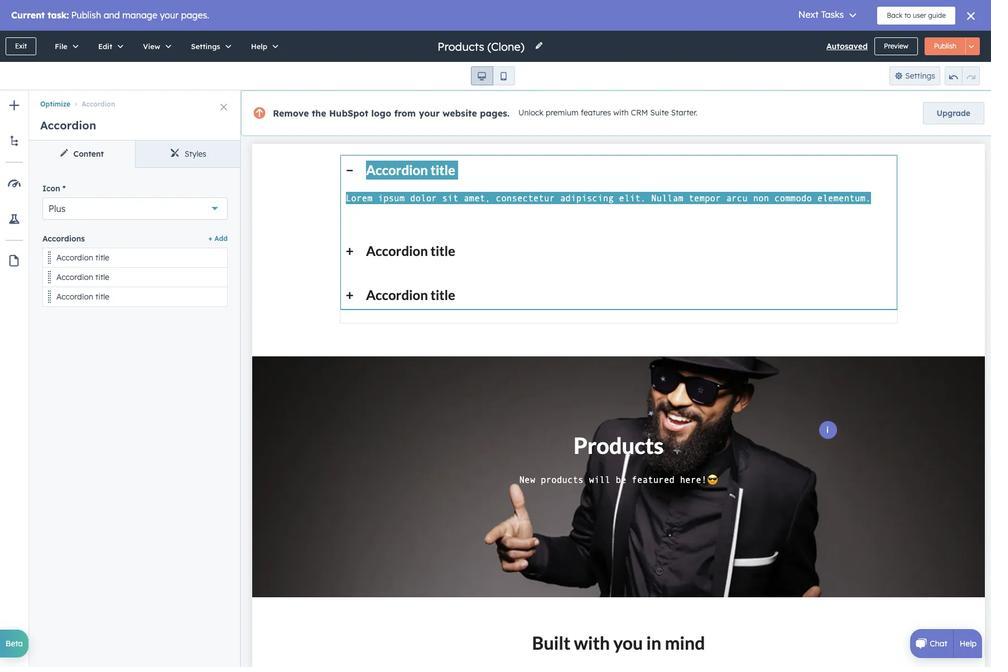 Task type: vqa. For each thing, say whether or not it's contained in the screenshot.
rightmost group
yes



Task type: describe. For each thing, give the bounding box(es) containing it.
preview
[[884, 42, 909, 50]]

1 vertical spatial settings button
[[890, 66, 941, 85]]

upgrade
[[937, 108, 971, 118]]

1 vertical spatial settings
[[906, 71, 936, 81]]

edit
[[98, 42, 112, 51]]

styles
[[185, 149, 206, 159]]

icon
[[42, 184, 60, 194]]

2 accordion title from the top
[[56, 272, 109, 282]]

hubspot
[[329, 108, 369, 119]]

0 vertical spatial settings button
[[179, 31, 239, 62]]

accordion inside navigation
[[82, 100, 115, 109]]

website
[[443, 108, 477, 119]]

view button
[[131, 31, 179, 62]]

1 horizontal spatial help
[[960, 639, 977, 649]]

with
[[614, 108, 629, 118]]

help button
[[239, 31, 286, 62]]

3 accordion title from the top
[[56, 292, 109, 302]]

plus button
[[42, 198, 228, 220]]

beta button
[[0, 630, 29, 658]]

publish button
[[925, 37, 966, 55]]

3 title from the top
[[96, 292, 109, 302]]

unlock
[[519, 108, 544, 118]]

features
[[581, 108, 611, 118]]

2 group from the left
[[945, 66, 980, 85]]

plus
[[49, 203, 66, 215]]

1 accordion title from the top
[[56, 253, 109, 263]]

1 group from the left
[[471, 66, 515, 85]]

autosaved
[[827, 41, 868, 51]]

exit
[[15, 42, 27, 50]]

+
[[209, 234, 213, 243]]

preview button
[[875, 37, 918, 55]]

starter.
[[671, 108, 698, 118]]

your
[[419, 108, 440, 119]]



Task type: locate. For each thing, give the bounding box(es) containing it.
logo
[[371, 108, 392, 119]]

publish
[[935, 42, 957, 50]]

0 vertical spatial help
[[251, 42, 268, 51]]

help
[[251, 42, 268, 51], [960, 639, 977, 649]]

content link
[[29, 141, 135, 168]]

1 horizontal spatial group
[[945, 66, 980, 85]]

premium
[[546, 108, 579, 118]]

accordions
[[42, 234, 85, 244]]

0 vertical spatial settings
[[191, 42, 220, 51]]

navigation containing optimize
[[29, 90, 241, 111]]

1 vertical spatial title
[[96, 272, 109, 282]]

pages.
[[480, 108, 510, 119]]

tab list
[[29, 141, 241, 168]]

0 horizontal spatial group
[[471, 66, 515, 85]]

title
[[96, 253, 109, 263], [96, 272, 109, 282], [96, 292, 109, 302]]

group down publish group at right top
[[945, 66, 980, 85]]

the
[[312, 108, 326, 119]]

0 vertical spatial accordion title
[[56, 253, 109, 263]]

settings right the view button
[[191, 42, 220, 51]]

chat
[[930, 639, 948, 649]]

remove the hubspot logo from your website pages.
[[273, 108, 510, 119]]

2 vertical spatial title
[[96, 292, 109, 302]]

autosaved button
[[827, 40, 868, 53]]

group up pages.
[[471, 66, 515, 85]]

optimize
[[40, 100, 70, 109]]

0 vertical spatial title
[[96, 253, 109, 263]]

styles link
[[135, 141, 241, 168]]

file button
[[43, 31, 87, 62]]

unlock premium features with crm suite starter.
[[519, 108, 698, 118]]

1 title from the top
[[96, 253, 109, 263]]

crm
[[631, 108, 648, 118]]

navigation
[[29, 90, 241, 111]]

accordion button
[[70, 100, 115, 109]]

0 horizontal spatial settings
[[191, 42, 220, 51]]

publish group
[[925, 37, 980, 55]]

+ add
[[209, 234, 228, 243]]

1 horizontal spatial settings
[[906, 71, 936, 81]]

close image
[[221, 104, 227, 111]]

remove
[[273, 108, 309, 119]]

beta
[[6, 639, 23, 649]]

settings
[[191, 42, 220, 51], [906, 71, 936, 81]]

optimize button
[[40, 100, 70, 109]]

0 horizontal spatial settings button
[[179, 31, 239, 62]]

accordion title
[[56, 253, 109, 263], [56, 272, 109, 282], [56, 292, 109, 302]]

2 vertical spatial accordion title
[[56, 292, 109, 302]]

settings button
[[179, 31, 239, 62], [890, 66, 941, 85]]

exit link
[[6, 37, 36, 55]]

accordion
[[82, 100, 115, 109], [40, 118, 96, 132], [56, 253, 93, 263], [56, 272, 93, 282], [56, 292, 93, 302]]

add
[[215, 234, 228, 243]]

tab list containing content
[[29, 141, 241, 168]]

from
[[394, 108, 416, 119]]

None field
[[437, 39, 528, 54]]

group
[[471, 66, 515, 85], [945, 66, 980, 85]]

1 vertical spatial help
[[960, 639, 977, 649]]

+ add button
[[209, 232, 228, 245]]

1 vertical spatial accordion title
[[56, 272, 109, 282]]

suite
[[651, 108, 669, 118]]

1 horizontal spatial settings button
[[890, 66, 941, 85]]

upgrade link
[[923, 102, 985, 125]]

settings down preview button
[[906, 71, 936, 81]]

2 title from the top
[[96, 272, 109, 282]]

content
[[73, 149, 104, 159]]

view
[[143, 42, 160, 51]]

0 horizontal spatial help
[[251, 42, 268, 51]]

edit button
[[87, 31, 131, 62]]

file
[[55, 42, 68, 51]]

help inside help button
[[251, 42, 268, 51]]



